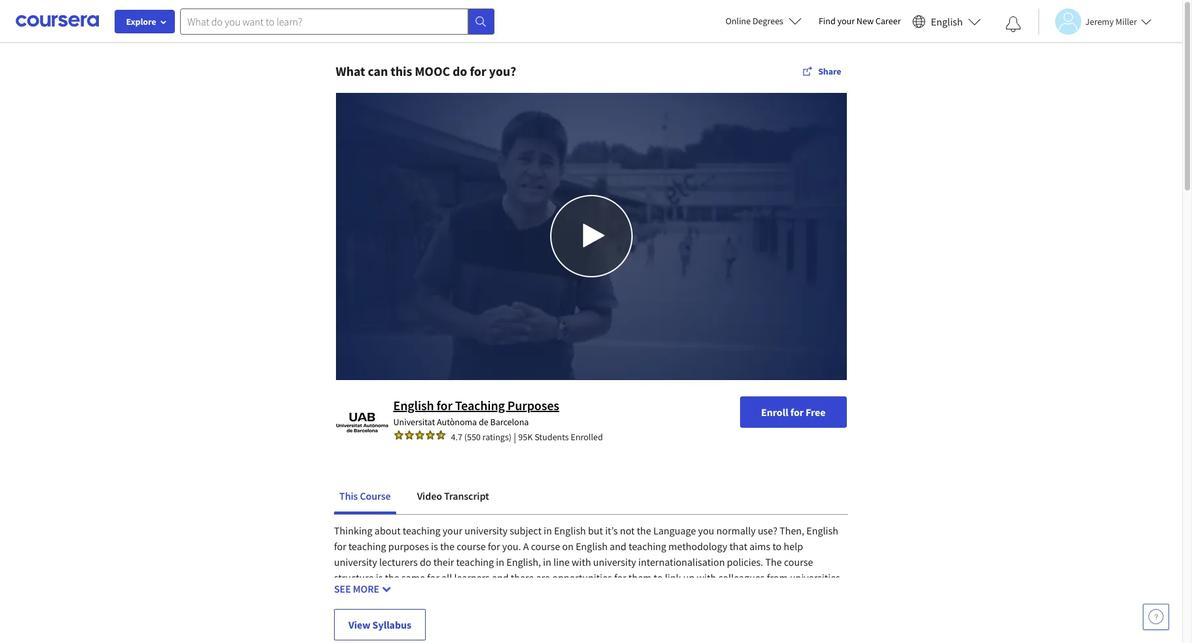 Task type: describe. For each thing, give the bounding box(es) containing it.
means
[[708, 603, 737, 616]]

purposes
[[388, 540, 429, 553]]

is right structure
[[376, 572, 383, 585]]

for up share
[[427, 572, 439, 585]]

video transcript button
[[412, 481, 494, 512]]

open
[[454, 635, 476, 644]]

them
[[629, 572, 652, 585]]

video transcript
[[417, 490, 489, 503]]

miller
[[1116, 15, 1137, 27]]

english button
[[908, 0, 987, 43]]

widely-
[[514, 619, 546, 632]]

2 vertical spatial who
[[648, 635, 667, 644]]

a
[[507, 619, 512, 632]]

ideas.
[[799, 587, 824, 601]]

to left ask
[[663, 587, 672, 601]]

syllabus
[[373, 619, 411, 632]]

enroll for free button
[[740, 397, 847, 428]]

educational
[[564, 635, 617, 644]]

through
[[731, 635, 766, 644]]

|
[[514, 431, 516, 444]]

2 filled star image from the left
[[414, 431, 425, 441]]

line
[[554, 556, 570, 569]]

on
[[562, 540, 574, 553]]

language
[[569, 619, 610, 632]]

enroll
[[761, 406, 789, 419]]

countries,
[[743, 619, 787, 632]]

learners
[[454, 572, 490, 585]]

over
[[347, 587, 366, 601]]

4.7
[[451, 432, 462, 443]]

0 vertical spatial same
[[402, 572, 425, 585]]

teaching down language
[[629, 540, 667, 553]]

you
[[698, 525, 714, 538]]

help
[[784, 540, 803, 553]]

discourse
[[565, 587, 607, 601]]

course up "learners"
[[457, 540, 486, 553]]

and down colleagues
[[736, 587, 753, 601]]

1 vertical spatial all
[[334, 587, 345, 601]]

0 vertical spatial not
[[620, 525, 635, 538]]

view
[[349, 619, 370, 632]]

opportunities
[[552, 572, 612, 585]]

jeremy miller button
[[1038, 8, 1152, 34]]

1 horizontal spatial with
[[697, 572, 716, 585]]

in down discourse
[[577, 603, 586, 616]]

language-
[[658, 619, 702, 632]]

the right fact on the bottom
[[397, 635, 411, 644]]

transcript
[[444, 490, 489, 503]]

lecturers down ideas.
[[784, 603, 823, 616]]

university up the them
[[593, 556, 636, 569]]

0 vertical spatial who
[[412, 587, 431, 601]]

view syllabus
[[349, 619, 411, 632]]

see more link
[[334, 582, 848, 597]]

for down thinking
[[334, 540, 346, 553]]

find your new career
[[819, 15, 901, 27]]

targets
[[364, 603, 394, 616]]

colleagues
[[718, 572, 765, 585]]

the
[[765, 556, 782, 569]]

course
[[360, 490, 391, 503]]

universitat autònoma de barcelona image
[[336, 397, 388, 449]]

mooc inside thinking about teaching your university subject in english but it's not the language you normally use?  then, english for teaching purposes is the course for you. a course on english and teaching methodology that aims to help university lecturers do their teaching in english, in line with university internationalisation policies.  the course structure is the same for all learners and there are opportunities for them to link up with colleagues from universities all over the world who share the same discipline and discourse community, to ask questions and exchange ideas. this mooc targets lecturers who wish to begin using english in their teaching. a priori, this means university lecturers from countries where english is not the l1 or a widely-used language (romance language-speaking countries, for example), though in fact the course is open to teachers from all educational stages who want to teach through english, fo
[[334, 603, 362, 616]]

course down help
[[784, 556, 813, 569]]

teachers
[[489, 635, 527, 644]]

0 horizontal spatial with
[[572, 556, 591, 569]]

about
[[375, 525, 401, 538]]

community,
[[609, 587, 661, 601]]

95k
[[518, 432, 533, 443]]

1 horizontal spatial same
[[476, 587, 500, 601]]

the left l1
[[466, 619, 481, 632]]

find
[[819, 15, 836, 27]]

english right where
[[406, 619, 438, 632]]

that
[[730, 540, 748, 553]]

0 vertical spatial mooc
[[415, 63, 450, 79]]

you.
[[502, 540, 521, 553]]

priori,
[[661, 603, 687, 616]]

example),
[[803, 619, 846, 632]]

speaking
[[702, 619, 741, 632]]

0 vertical spatial a
[[523, 540, 529, 553]]

1 vertical spatial not
[[450, 619, 464, 632]]

to down l1
[[478, 635, 487, 644]]

(550
[[464, 432, 481, 443]]

0 vertical spatial this
[[391, 63, 412, 79]]

teaching down thinking
[[348, 540, 386, 553]]

english for teaching purposes universitat autònoma de barcelona
[[393, 397, 559, 428]]

begin
[[491, 603, 516, 616]]

discipline
[[502, 587, 544, 601]]

the right purposes
[[440, 540, 455, 553]]

2 filled star image from the left
[[425, 431, 435, 441]]

this course
[[339, 490, 391, 503]]

video
[[417, 490, 442, 503]]

university up you.
[[465, 525, 508, 538]]

2 vertical spatial from
[[529, 635, 550, 644]]

thinking
[[334, 525, 373, 538]]

teach
[[704, 635, 729, 644]]

are
[[536, 572, 550, 585]]

see
[[334, 583, 351, 596]]

teaching.
[[611, 603, 651, 616]]

for left you?
[[470, 63, 486, 79]]

english right then,
[[807, 525, 839, 538]]

where
[[377, 619, 404, 632]]

1 horizontal spatial their
[[588, 603, 609, 616]]

share
[[818, 66, 842, 77]]

online degrees
[[726, 15, 783, 27]]

to left link
[[654, 572, 663, 585]]

to up the
[[773, 540, 782, 553]]

2 horizontal spatial from
[[825, 603, 846, 616]]

What do you want to learn? text field
[[180, 8, 468, 34]]

teaching up purposes
[[403, 525, 441, 538]]

though
[[334, 635, 366, 644]]

wish
[[458, 603, 478, 616]]

2 vertical spatial all
[[552, 635, 562, 644]]

find your new career link
[[812, 13, 908, 29]]

this inside button
[[339, 490, 358, 503]]

for inside enroll for free button
[[791, 406, 804, 419]]

teaching up "learners"
[[456, 556, 494, 569]]

there
[[511, 572, 534, 585]]

4.7 (550 ratings) | 95k students enrolled
[[451, 431, 603, 444]]

english up on
[[554, 525, 586, 538]]

l1
[[483, 619, 493, 632]]

up
[[683, 572, 695, 585]]

enrolled
[[571, 432, 603, 443]]

countries
[[334, 619, 375, 632]]

for left you.
[[488, 540, 500, 553]]



Task type: vqa. For each thing, say whether or not it's contained in the screenshot.
Ball State University Logo
no



Task type: locate. For each thing, give the bounding box(es) containing it.
normally
[[717, 525, 756, 538]]

1 vertical spatial with
[[697, 572, 716, 585]]

1 horizontal spatial all
[[442, 572, 452, 585]]

for up the autònoma
[[437, 397, 453, 414]]

0 horizontal spatial filled star image
[[404, 431, 414, 441]]

not up open
[[450, 619, 464, 632]]

0 vertical spatial english,
[[507, 556, 541, 569]]

who left share
[[412, 587, 431, 601]]

the left language
[[637, 525, 651, 538]]

half-filled star image
[[435, 431, 446, 441]]

mooc right the can
[[415, 63, 450, 79]]

english up used
[[543, 603, 575, 616]]

their up language
[[588, 603, 609, 616]]

ask
[[674, 587, 689, 601]]

filled star image
[[404, 431, 414, 441], [425, 431, 435, 441]]

the
[[637, 525, 651, 538], [440, 540, 455, 553], [385, 572, 399, 585], [368, 587, 383, 601], [459, 587, 474, 601], [466, 619, 481, 632], [397, 635, 411, 644]]

in left fact on the bottom
[[368, 635, 376, 644]]

is down share
[[440, 619, 447, 632]]

and left there
[[492, 572, 509, 585]]

this
[[391, 63, 412, 79], [690, 603, 706, 616]]

for inside 'english for teaching purposes universitat autònoma de barcelona'
[[437, 397, 453, 414]]

a left "priori,"
[[653, 603, 659, 616]]

aims
[[750, 540, 771, 553]]

0 horizontal spatial english,
[[507, 556, 541, 569]]

1 horizontal spatial a
[[653, 603, 659, 616]]

0 horizontal spatial from
[[529, 635, 550, 644]]

for left the them
[[614, 572, 627, 585]]

your inside thinking about teaching your university subject in english but it's not the language you normally use?  then, english for teaching purposes is the course for you. a course on english and teaching methodology that aims to help university lecturers do their teaching in english, in line with university internationalisation policies.  the course structure is the same for all learners and there are opportunities for them to link up with colleagues from universities all over the world who share the same discipline and discourse community, to ask questions and exchange ideas. this mooc targets lecturers who wish to begin using english in their teaching. a priori, this means university lecturers from countries where english is not the l1 or a widely-used language (romance language-speaking countries, for example), though in fact the course is open to teachers from all educational stages who want to teach through english, fo
[[443, 525, 463, 538]]

course left on
[[531, 540, 560, 553]]

1 vertical spatial who
[[437, 603, 456, 616]]

in left line
[[543, 556, 551, 569]]

(romance
[[612, 619, 656, 632]]

2 horizontal spatial all
[[552, 635, 562, 644]]

language
[[653, 525, 696, 538]]

1 vertical spatial this
[[827, 587, 845, 601]]

0 horizontal spatial not
[[450, 619, 464, 632]]

explore
[[126, 16, 156, 28]]

do
[[453, 63, 467, 79], [420, 556, 431, 569]]

new
[[857, 15, 874, 27]]

1 horizontal spatial filled star image
[[425, 431, 435, 441]]

is right purposes
[[431, 540, 438, 553]]

this right the can
[[391, 63, 412, 79]]

with up opportunities
[[572, 556, 591, 569]]

0 vertical spatial with
[[572, 556, 591, 569]]

0 vertical spatial their
[[433, 556, 454, 569]]

1 horizontal spatial mooc
[[415, 63, 450, 79]]

university up countries,
[[739, 603, 782, 616]]

structure
[[334, 572, 374, 585]]

0 horizontal spatial their
[[433, 556, 454, 569]]

for left 'free'
[[791, 406, 804, 419]]

university
[[465, 525, 508, 538], [334, 556, 377, 569], [593, 556, 636, 569], [739, 603, 782, 616]]

english down but
[[576, 540, 608, 553]]

in right subject
[[544, 525, 552, 538]]

1 vertical spatial do
[[420, 556, 431, 569]]

to
[[773, 540, 782, 553], [654, 572, 663, 585], [663, 587, 672, 601], [480, 603, 489, 616], [478, 635, 487, 644], [693, 635, 702, 644]]

0 horizontal spatial this
[[391, 63, 412, 79]]

to up l1
[[480, 603, 489, 616]]

1 vertical spatial english,
[[768, 635, 803, 644]]

1 horizontal spatial do
[[453, 63, 467, 79]]

subject
[[510, 525, 542, 538]]

from down widely-
[[529, 635, 550, 644]]

0 vertical spatial all
[[442, 572, 452, 585]]

do inside thinking about teaching your university subject in english but it's not the language you normally use?  then, english for teaching purposes is the course for you. a course on english and teaching methodology that aims to help university lecturers do their teaching in english, in line with university internationalisation policies.  the course structure is the same for all learners and there are opportunities for them to link up with colleagues from universities all over the world who share the same discipline and discourse community, to ask questions and exchange ideas. this mooc targets lecturers who wish to begin using english in their teaching. a priori, this means university lecturers from countries where english is not the l1 or a widely-used language (romance language-speaking countries, for example), though in fact the course is open to teachers from all educational stages who want to teach through english, fo
[[420, 556, 431, 569]]

who
[[412, 587, 431, 601], [437, 603, 456, 616], [648, 635, 667, 644]]

lecturers down world
[[396, 603, 435, 616]]

the up targets
[[368, 587, 383, 601]]

show notifications image
[[1006, 16, 1021, 32]]

university up structure
[[334, 556, 377, 569]]

all down used
[[552, 635, 562, 644]]

is
[[431, 540, 438, 553], [376, 572, 383, 585], [440, 619, 447, 632], [444, 635, 451, 644]]

1 horizontal spatial filled star image
[[414, 431, 425, 441]]

0 horizontal spatial your
[[443, 525, 463, 538]]

english right career
[[931, 15, 963, 28]]

is left open
[[444, 635, 451, 644]]

autònoma
[[437, 416, 477, 428]]

the up world
[[385, 572, 399, 585]]

1 horizontal spatial english,
[[768, 635, 803, 644]]

0 horizontal spatial mooc
[[334, 603, 362, 616]]

see more
[[334, 583, 379, 596]]

methodology
[[669, 540, 728, 553]]

do down purposes
[[420, 556, 431, 569]]

universitat autònoma de barcelona link
[[393, 416, 529, 428]]

this inside thinking about teaching your university subject in english but it's not the language you normally use?  then, english for teaching purposes is the course for you. a course on english and teaching methodology that aims to help university lecturers do their teaching in english, in line with university internationalisation policies.  the course structure is the same for all learners and there are opportunities for them to link up with colleagues from universities all over the world who share the same discipline and discourse community, to ask questions and exchange ideas. this mooc targets lecturers who wish to begin using english in their teaching. a priori, this means university lecturers from countries where english is not the l1 or a widely-used language (romance language-speaking countries, for example), though in fact the course is open to teachers from all educational stages who want to teach through english, fo
[[690, 603, 706, 616]]

but
[[588, 525, 603, 538]]

0 horizontal spatial all
[[334, 587, 345, 601]]

coursera image
[[16, 11, 99, 32]]

this inside thinking about teaching your university subject in english but it's not the language you normally use?  then, english for teaching purposes is the course for you. a course on english and teaching methodology that aims to help university lecturers do their teaching in english, in line with university internationalisation policies.  the course structure is the same for all learners and there are opportunities for them to link up with colleagues from universities all over the world who share the same discipline and discourse community, to ask questions and exchange ideas. this mooc targets lecturers who wish to begin using english in their teaching. a priori, this means university lecturers from countries where english is not the l1 or a widely-used language (romance language-speaking countries, for example), though in fact the course is open to teachers from all educational stages who want to teach through english, fo
[[827, 587, 845, 601]]

to right want
[[693, 635, 702, 644]]

world
[[385, 587, 410, 601]]

share button
[[797, 60, 847, 83], [797, 60, 847, 83]]

universitat
[[393, 416, 435, 428]]

do left you?
[[453, 63, 467, 79]]

1 horizontal spatial who
[[437, 603, 456, 616]]

who down share
[[437, 603, 456, 616]]

this right ideas.
[[827, 587, 845, 601]]

0 horizontal spatial this
[[339, 490, 358, 503]]

filled star image
[[393, 431, 404, 441], [414, 431, 425, 441]]

universities
[[790, 572, 840, 585]]

view syllabus button
[[334, 610, 426, 641]]

fact
[[378, 635, 395, 644]]

1 filled star image from the left
[[404, 431, 414, 441]]

not
[[620, 525, 635, 538], [450, 619, 464, 632]]

this course button
[[334, 481, 396, 512]]

english inside 'english for teaching purposes universitat autònoma de barcelona'
[[393, 397, 434, 414]]

english, down countries,
[[768, 635, 803, 644]]

your inside find your new career link
[[838, 15, 855, 27]]

or
[[495, 619, 505, 632]]

students
[[535, 432, 569, 443]]

internationalisation
[[638, 556, 725, 569]]

thinking about teaching your university subject in english but it's not the language you normally use?  then, english for teaching purposes is the course for you. a course on english and teaching methodology that aims to help university lecturers do their teaching in english, in line with university internationalisation policies.  the course structure is the same for all learners and there are opportunities for them to link up with colleagues from universities all over the world who share the same discipline and discourse community, to ask questions and exchange ideas. this mooc targets lecturers who wish to begin using english in their teaching. a priori, this means university lecturers from countries where english is not the l1 or a widely-used language (romance language-speaking countries, for example), though in fact the course is open to teachers from all educational stages who want to teach through english, fo
[[334, 525, 847, 644]]

1 vertical spatial from
[[825, 603, 846, 616]]

from
[[767, 572, 788, 585], [825, 603, 846, 616], [529, 635, 550, 644]]

in down you.
[[496, 556, 504, 569]]

enroll for free
[[761, 406, 826, 419]]

all up share
[[442, 572, 452, 585]]

0 vertical spatial your
[[838, 15, 855, 27]]

teaching
[[403, 525, 441, 538], [348, 540, 386, 553], [629, 540, 667, 553], [456, 556, 494, 569]]

course
[[457, 540, 486, 553], [531, 540, 560, 553], [784, 556, 813, 569], [413, 635, 442, 644]]

ratings)
[[483, 432, 512, 443]]

use?
[[758, 525, 778, 538]]

with up questions
[[697, 572, 716, 585]]

None search field
[[180, 8, 495, 34]]

policies.
[[727, 556, 763, 569]]

0 horizontal spatial who
[[412, 587, 431, 601]]

mooc up countries
[[334, 603, 362, 616]]

1 vertical spatial this
[[690, 603, 706, 616]]

their
[[433, 556, 454, 569], [588, 603, 609, 616]]

your
[[838, 15, 855, 27], [443, 525, 463, 538]]

english inside english button
[[931, 15, 963, 28]]

1 vertical spatial a
[[653, 603, 659, 616]]

for
[[470, 63, 486, 79], [437, 397, 453, 414], [791, 406, 804, 419], [334, 540, 346, 553], [488, 540, 500, 553], [427, 572, 439, 585], [614, 572, 627, 585], [789, 619, 801, 632]]

0 horizontal spatial same
[[402, 572, 425, 585]]

and down it's
[[610, 540, 627, 553]]

0 horizontal spatial do
[[420, 556, 431, 569]]

for left example),
[[789, 619, 801, 632]]

who left want
[[648, 635, 667, 644]]

can
[[368, 63, 388, 79]]

from up the 'exchange'
[[767, 572, 788, 585]]

1 vertical spatial your
[[443, 525, 463, 538]]

course left open
[[413, 635, 442, 644]]

1 vertical spatial same
[[476, 587, 500, 601]]

0 vertical spatial from
[[767, 572, 788, 585]]

english for teaching purposes link
[[393, 397, 559, 414]]

english up universitat
[[393, 397, 434, 414]]

it's
[[605, 525, 618, 538]]

same up "begin"
[[476, 587, 500, 601]]

1 horizontal spatial your
[[838, 15, 855, 27]]

want
[[669, 635, 691, 644]]

1 vertical spatial mooc
[[334, 603, 362, 616]]

help center image
[[1148, 610, 1164, 626]]

this down questions
[[690, 603, 706, 616]]

lecturers down purposes
[[379, 556, 418, 569]]

0 vertical spatial this
[[339, 490, 358, 503]]

not right it's
[[620, 525, 635, 538]]

1 horizontal spatial this
[[690, 603, 706, 616]]

exchange
[[755, 587, 797, 601]]

1 horizontal spatial this
[[827, 587, 845, 601]]

from up example),
[[825, 603, 846, 616]]

english, up there
[[507, 556, 541, 569]]

more
[[353, 583, 379, 596]]

1 horizontal spatial not
[[620, 525, 635, 538]]

1 filled star image from the left
[[393, 431, 404, 441]]

a right you.
[[523, 540, 529, 553]]

link
[[665, 572, 681, 585]]

jeremy miller
[[1086, 15, 1137, 27]]

explore button
[[115, 10, 175, 33]]

0 horizontal spatial filled star image
[[393, 431, 404, 441]]

this left course
[[339, 490, 358, 503]]

course details tabs tab list
[[334, 481, 848, 515]]

your right find on the top
[[838, 15, 855, 27]]

same up world
[[402, 572, 425, 585]]

video placeholder image
[[336, 93, 847, 380]]

de
[[479, 416, 489, 428]]

the up the wish
[[459, 587, 474, 601]]

career
[[876, 15, 901, 27]]

their up share
[[433, 556, 454, 569]]

0 vertical spatial do
[[453, 63, 467, 79]]

1 vertical spatial their
[[588, 603, 609, 616]]

all left over
[[334, 587, 345, 601]]

and down 'are' at the left bottom of the page
[[546, 587, 563, 601]]

0 horizontal spatial a
[[523, 540, 529, 553]]

questions
[[691, 587, 734, 601]]

a
[[523, 540, 529, 553], [653, 603, 659, 616]]

online degrees button
[[715, 7, 812, 35]]

barcelona
[[490, 416, 529, 428]]

1 horizontal spatial from
[[767, 572, 788, 585]]

using
[[518, 603, 541, 616]]

2 horizontal spatial who
[[648, 635, 667, 644]]

what can this mooc do for you?
[[336, 63, 516, 79]]

your down video transcript button
[[443, 525, 463, 538]]

what
[[336, 63, 365, 79]]



